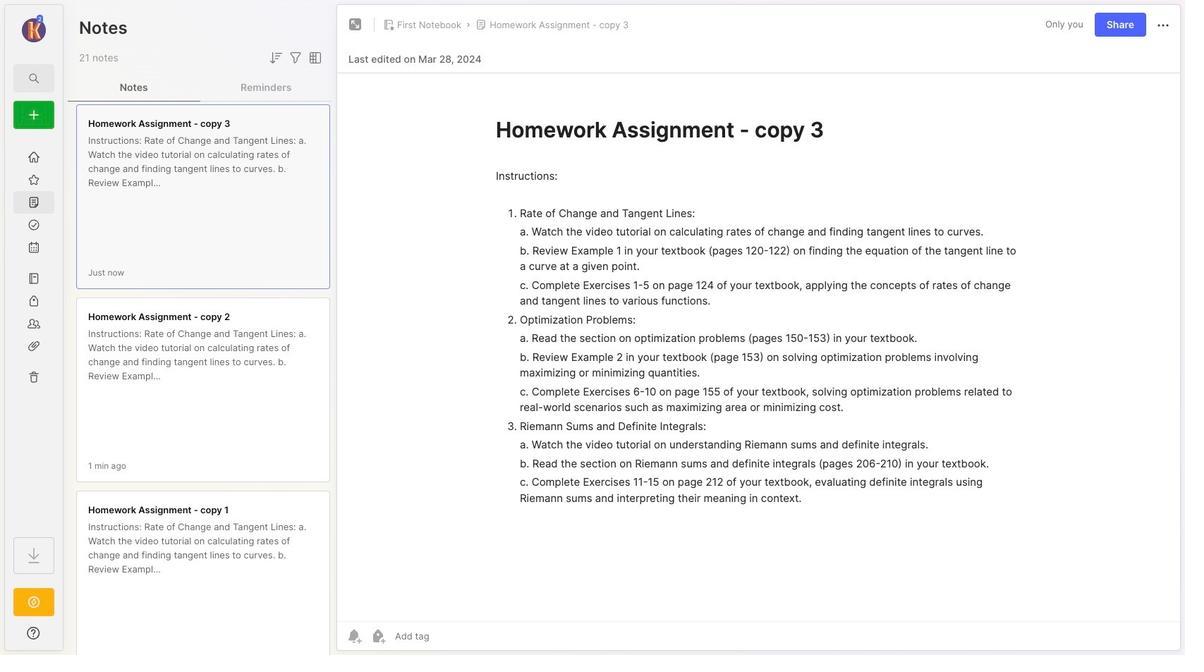 Task type: describe. For each thing, give the bounding box(es) containing it.
note window element
[[337, 4, 1182, 655]]

Add tag field
[[394, 630, 501, 643]]

add tag image
[[370, 628, 387, 645]]

click to expand image
[[62, 630, 72, 647]]

More actions field
[[1156, 16, 1173, 34]]

add a reminder image
[[346, 628, 363, 645]]

upgrade image
[[25, 594, 42, 611]]

expand note image
[[347, 16, 364, 33]]

Add filters field
[[287, 49, 304, 66]]

tree inside main element
[[5, 138, 63, 525]]



Task type: locate. For each thing, give the bounding box(es) containing it.
more actions image
[[1156, 17, 1173, 34]]

add filters image
[[287, 49, 304, 66]]

Sort options field
[[268, 49, 284, 66]]

main element
[[0, 0, 68, 656]]

Account field
[[5, 13, 63, 44]]

tree
[[5, 138, 63, 525]]

home image
[[27, 150, 41, 164]]

edit search image
[[25, 70, 42, 87]]

View options field
[[304, 49, 324, 66]]

Note Editor text field
[[337, 73, 1181, 622]]

WHAT'S NEW field
[[5, 623, 63, 645]]

tab list
[[68, 73, 332, 102]]



Task type: vqa. For each thing, say whether or not it's contained in the screenshot.
tree inside "Main" element
yes



